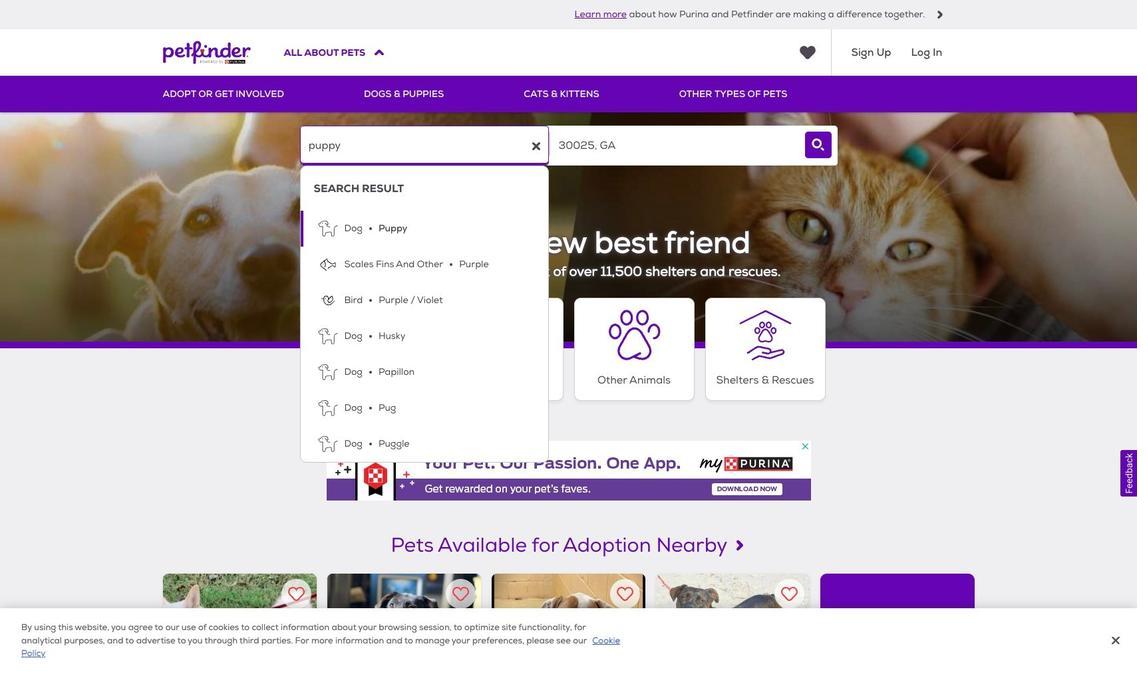 Task type: describe. For each thing, give the bounding box(es) containing it.
animal search suggestions list box
[[300, 166, 549, 463]]

favorite odie image
[[617, 586, 634, 603]]

honey, adoptable, young female pit bull terrier, in social circle, ga. image
[[656, 574, 810, 677]]

9c2b2 image
[[936, 11, 944, 19]]

primary element
[[163, 76, 975, 112]]

favorite cupcake image
[[288, 586, 305, 603]]

favorite honey image
[[782, 586, 798, 603]]

odie, adoptable, adult male american bulldog, in newborn, ga. image
[[492, 574, 646, 677]]

privacy alert dialog
[[0, 609, 1137, 677]]

Search Terrier, Kitten, etc. text field
[[300, 126, 549, 166]]



Task type: locate. For each thing, give the bounding box(es) containing it.
advertisement element
[[326, 441, 811, 501]]

petfinder logo image
[[163, 29, 251, 76]]

calla, adoptable, adult female labrador retriever, in loganville, ga. image
[[327, 574, 481, 677]]

Enter City, State, or ZIP text field
[[550, 126, 799, 166]]

cupcake, adoptable, senior female chihuahua, in monroe, ga. image
[[163, 574, 317, 677]]

favorite calla image
[[452, 586, 469, 603]]



